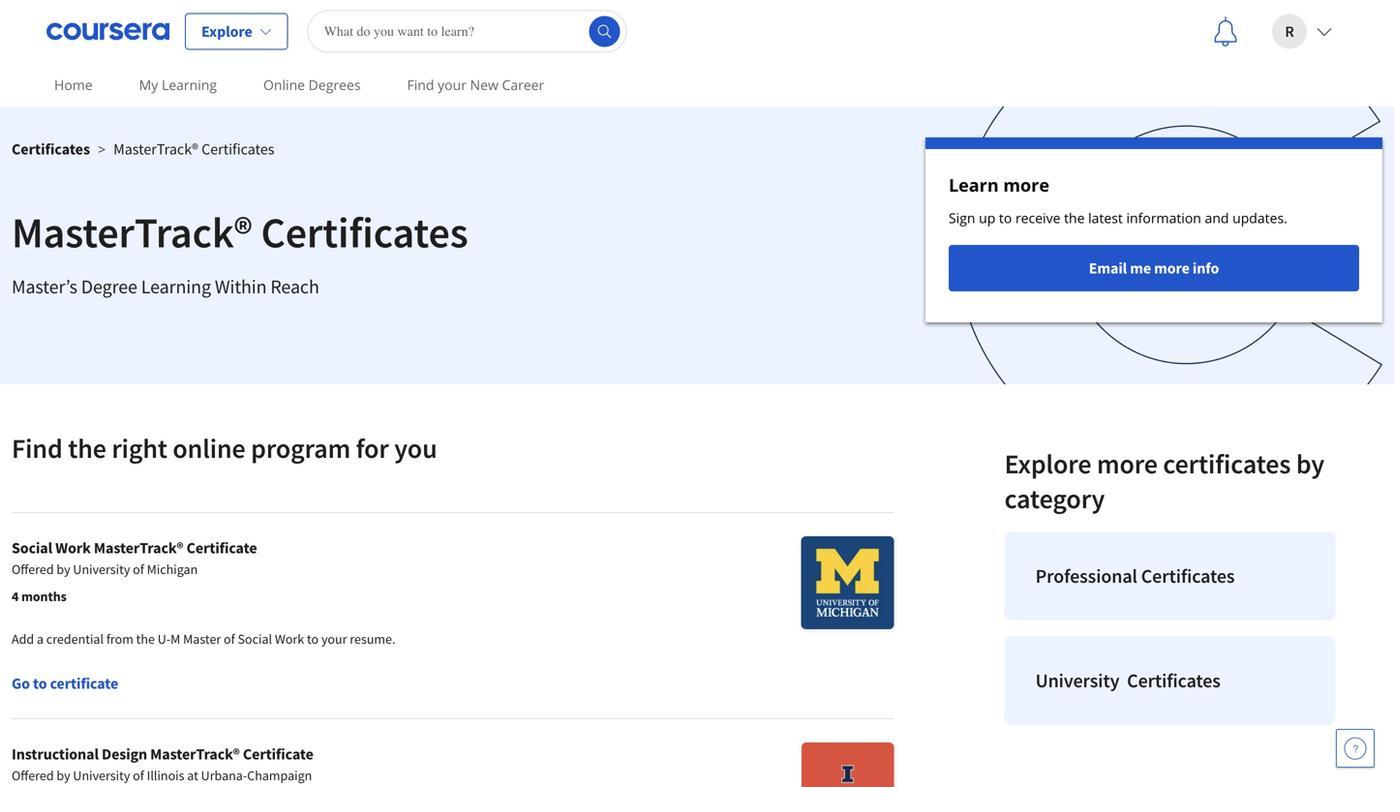 Task type: locate. For each thing, give the bounding box(es) containing it.
offered
[[12, 561, 54, 578], [12, 767, 54, 784]]

add
[[12, 630, 34, 648]]

from
[[106, 630, 133, 648]]

0 horizontal spatial work
[[55, 538, 91, 558]]

0 vertical spatial by
[[1296, 447, 1325, 481]]

1 vertical spatial explore
[[1005, 447, 1092, 481]]

offered up 'months'
[[12, 561, 54, 578]]

explore for explore
[[201, 22, 252, 41]]

0 vertical spatial your
[[438, 76, 467, 94]]

learn more status
[[926, 138, 1383, 322]]

1 vertical spatial social
[[238, 630, 272, 648]]

2 vertical spatial to
[[33, 674, 47, 693]]

0 vertical spatial explore
[[201, 22, 252, 41]]

find your new career
[[407, 76, 544, 94]]

2 vertical spatial the
[[136, 630, 155, 648]]

your left "resume."
[[321, 630, 347, 648]]

mastertrack® for design
[[150, 745, 240, 764]]

to
[[999, 209, 1012, 227], [307, 630, 319, 648], [33, 674, 47, 693]]

university inside the social work mastertrack® certificate offered by university of michigan 4 months
[[73, 561, 130, 578]]

learning
[[162, 76, 217, 94], [141, 275, 211, 299]]

by inside instructional design mastertrack® certificate offered by university of illinois at urbana-champaign
[[57, 767, 70, 784]]

learning right my
[[162, 76, 217, 94]]

of
[[133, 561, 144, 578], [224, 630, 235, 648], [133, 767, 144, 784]]

>
[[98, 140, 106, 158]]

certificate
[[187, 538, 257, 558], [243, 745, 314, 764]]

the left u-
[[136, 630, 155, 648]]

0 vertical spatial university
[[73, 561, 130, 578]]

explore inside explore popup button
[[201, 22, 252, 41]]

mastertrack® certificates link
[[113, 139, 274, 159]]

2 horizontal spatial to
[[999, 209, 1012, 227]]

go
[[12, 674, 30, 693]]

0 horizontal spatial the
[[68, 431, 106, 465]]

0 vertical spatial more
[[1004, 173, 1050, 197]]

my
[[139, 76, 158, 94]]

0 horizontal spatial social
[[12, 538, 52, 558]]

u-
[[158, 630, 171, 648]]

0 vertical spatial learning
[[162, 76, 217, 94]]

find the right online program for you
[[12, 431, 437, 465]]

1 horizontal spatial explore
[[1005, 447, 1092, 481]]

2 vertical spatial university
[[73, 767, 130, 784]]

find for find your new career
[[407, 76, 434, 94]]

social
[[12, 538, 52, 558], [238, 630, 272, 648]]

university inside instructional design mastertrack® certificate offered by university of illinois at urbana-champaign
[[73, 767, 130, 784]]

work up 'months'
[[55, 538, 91, 558]]

master's degree learning within reach
[[12, 275, 319, 299]]

offered down instructional
[[12, 767, 54, 784]]

of left michigan
[[133, 561, 144, 578]]

by right certificates
[[1296, 447, 1325, 481]]

university for work
[[73, 561, 130, 578]]

a
[[37, 630, 44, 648]]

0 horizontal spatial find
[[12, 431, 63, 465]]

university
[[73, 561, 130, 578], [1036, 669, 1120, 693], [73, 767, 130, 784]]

receive
[[1016, 209, 1061, 227]]

2 vertical spatial of
[[133, 767, 144, 784]]

instructional design mastertrack® certificate offered by university of illinois at urbana-champaign
[[12, 745, 314, 784]]

find your new career link
[[399, 63, 552, 107]]

0 horizontal spatial to
[[33, 674, 47, 693]]

more up receive
[[1004, 173, 1050, 197]]

explore up my learning 'link'
[[201, 22, 252, 41]]

mastertrack® right >
[[113, 139, 198, 159]]

find inside find your new career link
[[407, 76, 434, 94]]

1 horizontal spatial to
[[307, 630, 319, 648]]

certificates
[[12, 139, 90, 159], [201, 139, 274, 159], [261, 205, 468, 259], [1141, 564, 1235, 588]]

1 vertical spatial by
[[57, 561, 70, 578]]

more for learn
[[1004, 173, 1050, 197]]

What do you want to learn? text field
[[308, 10, 627, 53]]

1 vertical spatial your
[[321, 630, 347, 648]]

online degrees
[[263, 76, 361, 94]]

1 vertical spatial university
[[1036, 669, 1120, 693]]

1 horizontal spatial your
[[438, 76, 467, 94]]

2 vertical spatial more
[[1097, 447, 1158, 481]]

home
[[54, 76, 93, 94]]

1 offered from the top
[[12, 561, 54, 578]]

by
[[1296, 447, 1325, 481], [57, 561, 70, 578], [57, 767, 70, 784]]

more
[[1004, 173, 1050, 197], [1154, 259, 1190, 278], [1097, 447, 1158, 481]]

learn
[[949, 173, 999, 197]]

1 vertical spatial more
[[1154, 259, 1190, 278]]

to right up
[[999, 209, 1012, 227]]

master
[[183, 630, 221, 648]]

certificate for design
[[243, 745, 314, 764]]

by for design
[[57, 767, 70, 784]]

social work mastertrack® certificate offered by university of michigan 4 months
[[12, 538, 257, 605]]

1 vertical spatial find
[[12, 431, 63, 465]]

learning left within
[[141, 275, 211, 299]]

to right go
[[33, 674, 47, 693]]

the left the right
[[68, 431, 106, 465]]

0 vertical spatial certificate
[[187, 538, 257, 558]]

mastertrack® up michigan
[[94, 538, 184, 558]]

online
[[263, 76, 305, 94]]

mastertrack® inside the social work mastertrack® certificate offered by university of michigan 4 months
[[94, 538, 184, 558]]

instructional
[[12, 745, 99, 764]]

1 horizontal spatial work
[[275, 630, 304, 648]]

university of michigan image
[[801, 536, 894, 629]]

0 horizontal spatial explore
[[201, 22, 252, 41]]

more inside explore more certificates by category
[[1097, 447, 1158, 481]]

your
[[438, 76, 467, 94], [321, 630, 347, 648]]

None search field
[[308, 10, 627, 53]]

certificate inside instructional design mastertrack® certificate offered by university of illinois at urbana-champaign
[[243, 745, 314, 764]]

by up 'months'
[[57, 561, 70, 578]]

mastertrack®
[[113, 139, 198, 159], [12, 205, 253, 259], [94, 538, 184, 558], [150, 745, 240, 764]]

2 horizontal spatial the
[[1064, 209, 1085, 227]]

0 vertical spatial to
[[999, 209, 1012, 227]]

1 vertical spatial to
[[307, 630, 319, 648]]

find
[[407, 76, 434, 94], [12, 431, 63, 465]]

certificate up champaign
[[243, 745, 314, 764]]

your left new
[[438, 76, 467, 94]]

0 vertical spatial of
[[133, 561, 144, 578]]

university  certificates link
[[1005, 636, 1336, 725]]

explore for explore more certificates by category
[[1005, 447, 1092, 481]]

1 vertical spatial certificate
[[243, 745, 314, 764]]

the left the latest
[[1064, 209, 1085, 227]]

1 vertical spatial learning
[[141, 275, 211, 299]]

0 horizontal spatial your
[[321, 630, 347, 648]]

mastertrack® inside instructional design mastertrack® certificate offered by university of illinois at urbana-champaign
[[150, 745, 240, 764]]

social up 'months'
[[12, 538, 52, 558]]

of right master
[[224, 630, 235, 648]]

within
[[215, 275, 267, 299]]

0 vertical spatial work
[[55, 538, 91, 558]]

you
[[394, 431, 437, 465]]

certificates
[[1163, 447, 1291, 481]]

0 vertical spatial the
[[1064, 209, 1085, 227]]

to inside learn more status
[[999, 209, 1012, 227]]

the
[[1064, 209, 1085, 227], [68, 431, 106, 465], [136, 630, 155, 648]]

certificate inside the social work mastertrack® certificate offered by university of michigan 4 months
[[187, 538, 257, 558]]

to left "resume."
[[307, 630, 319, 648]]

1 vertical spatial offered
[[12, 767, 54, 784]]

latest
[[1089, 209, 1123, 227]]

2 vertical spatial by
[[57, 767, 70, 784]]

by inside explore more certificates by category
[[1296, 447, 1325, 481]]

1 horizontal spatial find
[[407, 76, 434, 94]]

learn more
[[949, 173, 1050, 197]]

find for find the right online program for you
[[12, 431, 63, 465]]

by inside the social work mastertrack® certificate offered by university of michigan 4 months
[[57, 561, 70, 578]]

certificate up michigan
[[187, 538, 257, 558]]

my learning
[[139, 76, 217, 94]]

explore up "category"
[[1005, 447, 1092, 481]]

mastertrack® up degree
[[12, 205, 253, 259]]

by down instructional
[[57, 767, 70, 784]]

and
[[1205, 209, 1229, 227]]

illinois
[[147, 767, 184, 784]]

work
[[55, 538, 91, 558], [275, 630, 304, 648]]

r button
[[1257, 0, 1348, 62]]

more right me
[[1154, 259, 1190, 278]]

work left "resume."
[[275, 630, 304, 648]]

professional certificates link
[[1005, 532, 1336, 621]]

0 vertical spatial find
[[407, 76, 434, 94]]

help center image
[[1344, 737, 1367, 760]]

0 vertical spatial offered
[[12, 561, 54, 578]]

list containing professional certificates
[[997, 524, 1344, 733]]

2 offered from the top
[[12, 767, 54, 784]]

explore inside explore more certificates by category
[[1005, 447, 1092, 481]]

1 horizontal spatial the
[[136, 630, 155, 648]]

offered inside instructional design mastertrack® certificate offered by university of illinois at urbana-champaign
[[12, 767, 54, 784]]

more up "category"
[[1097, 447, 1158, 481]]

of inside the social work mastertrack® certificate offered by university of michigan 4 months
[[133, 561, 144, 578]]

online
[[173, 431, 246, 465]]

offered inside the social work mastertrack® certificate offered by university of michigan 4 months
[[12, 561, 54, 578]]

explore
[[201, 22, 252, 41], [1005, 447, 1092, 481]]

of down design
[[133, 767, 144, 784]]

social right master
[[238, 630, 272, 648]]

mastertrack® up at
[[150, 745, 240, 764]]

list
[[997, 524, 1344, 733]]

of inside instructional design mastertrack® certificate offered by university of illinois at urbana-champaign
[[133, 767, 144, 784]]

offered for social
[[12, 561, 54, 578]]

0 vertical spatial social
[[12, 538, 52, 558]]

more inside button
[[1154, 259, 1190, 278]]

the inside learn more status
[[1064, 209, 1085, 227]]



Task type: vqa. For each thing, say whether or not it's contained in the screenshot.
the "learners"
no



Task type: describe. For each thing, give the bounding box(es) containing it.
my learning link
[[131, 63, 225, 107]]

professional certificates
[[1036, 564, 1235, 588]]

r
[[1285, 22, 1294, 41]]

email me more info button
[[949, 245, 1360, 291]]

mastertrack® for >
[[113, 139, 198, 159]]

online degrees link
[[256, 63, 368, 107]]

certificates > mastertrack® certificates
[[12, 139, 274, 159]]

info
[[1193, 259, 1219, 278]]

coursera image
[[46, 16, 169, 47]]

explore more certificates by category
[[1005, 447, 1325, 516]]

information
[[1127, 209, 1202, 227]]

university for design
[[73, 767, 130, 784]]

of for work
[[133, 561, 144, 578]]

university  certificates
[[1036, 669, 1221, 693]]

social inside the social work mastertrack® certificate offered by university of michigan 4 months
[[12, 538, 52, 558]]

credential
[[46, 630, 104, 648]]

learning inside 'link'
[[162, 76, 217, 94]]

right
[[112, 431, 167, 465]]

work inside the social work mastertrack® certificate offered by university of michigan 4 months
[[55, 538, 91, 558]]

michigan
[[147, 561, 198, 578]]

program
[[251, 431, 351, 465]]

category
[[1005, 482, 1105, 516]]

m
[[171, 630, 180, 648]]

certificates inside "professional certificates" link
[[1141, 564, 1235, 588]]

resume.
[[350, 630, 396, 648]]

1 vertical spatial the
[[68, 431, 106, 465]]

go to certificate
[[12, 674, 118, 693]]

offered for instructional
[[12, 767, 54, 784]]

design
[[102, 745, 147, 764]]

up
[[979, 209, 996, 227]]

of for design
[[133, 767, 144, 784]]

the for receive
[[1064, 209, 1085, 227]]

home link
[[46, 63, 100, 107]]

new
[[470, 76, 499, 94]]

me
[[1130, 259, 1151, 278]]

4
[[12, 588, 19, 605]]

updates.
[[1233, 209, 1288, 227]]

sign up to receive the latest information and updates.
[[949, 209, 1288, 227]]

career
[[502, 76, 544, 94]]

email
[[1089, 259, 1127, 278]]

master's
[[12, 275, 77, 299]]

more for explore
[[1097, 447, 1158, 481]]

professional
[[1036, 564, 1138, 588]]

1 vertical spatial work
[[275, 630, 304, 648]]

1 vertical spatial of
[[224, 630, 235, 648]]

for
[[356, 431, 389, 465]]

certificate
[[50, 674, 118, 693]]

champaign
[[247, 767, 312, 784]]

degree
[[81, 275, 137, 299]]

certificate for work
[[187, 538, 257, 558]]

by for work
[[57, 561, 70, 578]]

mastertrack® certificates
[[12, 205, 468, 259]]

1 horizontal spatial social
[[238, 630, 272, 648]]

degrees
[[309, 76, 361, 94]]

at
[[187, 767, 198, 784]]

add a credential from the u-m master of social work to your resume.
[[12, 630, 396, 648]]

urbana-
[[201, 767, 247, 784]]

the for from
[[136, 630, 155, 648]]

email me more info
[[1089, 259, 1219, 278]]

reach
[[270, 275, 319, 299]]

explore button
[[185, 13, 288, 50]]

mastertrack® for work
[[94, 538, 184, 558]]

certificates link
[[12, 139, 90, 159]]

months
[[21, 588, 67, 605]]

sign
[[949, 209, 976, 227]]



